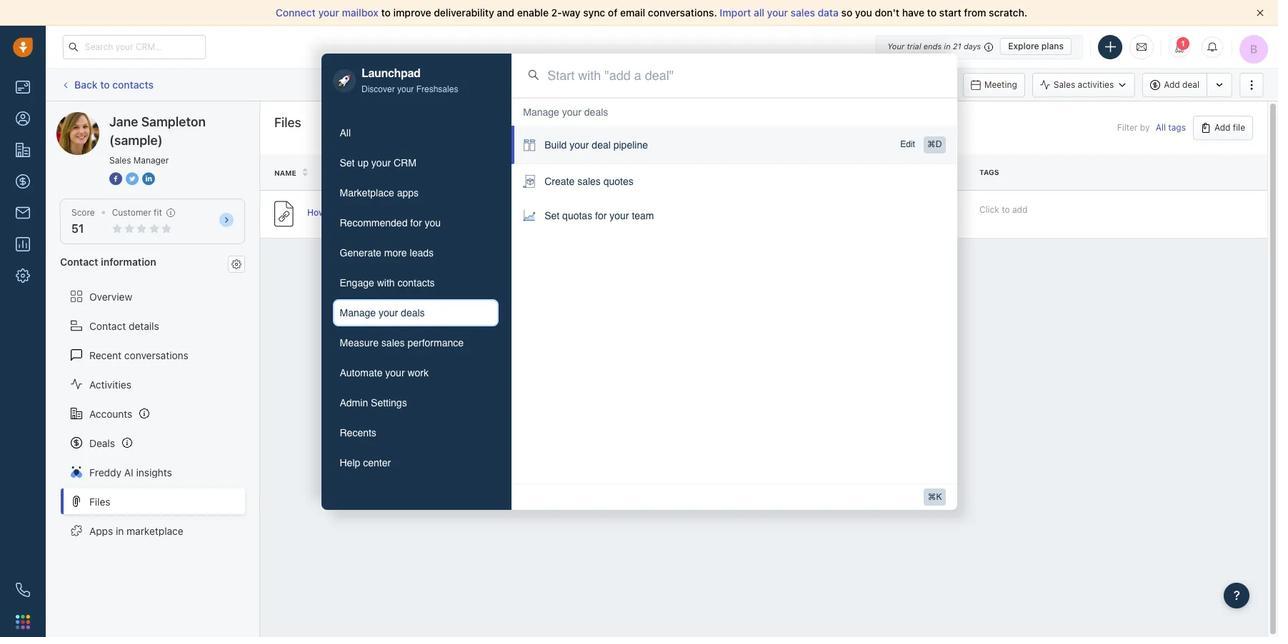 Task type: locate. For each thing, give the bounding box(es) containing it.
ends
[[924, 41, 942, 51]]

file for file type
[[677, 168, 693, 177]]

0 vertical spatial set
[[340, 157, 355, 168]]

1 horizontal spatial you
[[855, 6, 872, 19]]

automate your work
[[340, 367, 429, 378]]

click right available.
[[675, 79, 695, 90]]

how to attach files to contacts? link
[[307, 206, 438, 222]]

1 vertical spatial set
[[545, 210, 560, 222]]

deals inside button
[[401, 307, 425, 318]]

1 vertical spatial in
[[116, 525, 124, 537]]

1 horizontal spatial add
[[1215, 122, 1231, 133]]

mng settings image
[[232, 259, 242, 269]]

recents
[[340, 427, 377, 438]]

set quotas for your team
[[545, 210, 654, 222]]

generate more leads button
[[333, 239, 499, 266]]

0 vertical spatial deal
[[1183, 79, 1200, 90]]

set inside list of options 'list box'
[[545, 210, 560, 222]]

1 file from the left
[[778, 168, 794, 177]]

0 horizontal spatial in
[[116, 525, 124, 537]]

sync
[[583, 6, 605, 19]]

set left up at the left top
[[340, 157, 355, 168]]

0 vertical spatial files
[[274, 115, 301, 130]]

set
[[340, 157, 355, 168], [545, 210, 560, 222]]

file left size
[[778, 168, 794, 177]]

1 vertical spatial ⌘
[[928, 492, 937, 502]]

(sample)
[[109, 133, 163, 148]]

brad klo
[[577, 209, 611, 219]]

set inside button
[[340, 157, 355, 168]]

to right back
[[100, 78, 110, 91]]

improve
[[393, 6, 431, 19]]

2 horizontal spatial sales
[[791, 6, 815, 19]]

sales inside jane sampleton (sample) sales manager
[[109, 155, 131, 166]]

your trial ends in 21 days
[[888, 41, 981, 51]]

⌘
[[927, 140, 936, 150], [928, 492, 937, 502]]

measure
[[340, 337, 379, 348]]

1 horizontal spatial all
[[1156, 123, 1166, 133]]

updates available. click to refresh. link
[[578, 71, 746, 98]]

tab list containing all
[[333, 119, 499, 476]]

of
[[608, 6, 618, 19]]

file
[[778, 168, 794, 177], [677, 168, 693, 177]]

add inside add deal button
[[1164, 79, 1180, 90]]

deals
[[89, 437, 115, 449]]

measure sales performance
[[340, 337, 464, 348]]

1 vertical spatial you
[[425, 217, 441, 228]]

1 horizontal spatial contacts
[[398, 277, 435, 288]]

don't
[[875, 6, 900, 19]]

for inside button
[[410, 217, 422, 228]]

apps in marketplace
[[89, 525, 183, 537]]

you up leads
[[425, 217, 441, 228]]

⌘ inside press-command-k-to-open-and-close 'element'
[[928, 492, 937, 502]]

freddy
[[89, 466, 122, 478]]

0 horizontal spatial click
[[675, 79, 695, 90]]

all right by
[[1156, 123, 1166, 133]]

close image
[[1257, 9, 1264, 16]]

sales inside measure sales performance button
[[382, 337, 405, 348]]

phone image
[[16, 583, 30, 597]]

manage your deals inside list of options 'list box'
[[523, 107, 608, 118]]

sales left 'data'
[[791, 6, 815, 19]]

list of options list box
[[512, 98, 957, 233]]

1 horizontal spatial files
[[274, 115, 301, 130]]

1 horizontal spatial click
[[980, 204, 1000, 215]]

file size
[[778, 168, 812, 177]]

click to add
[[980, 204, 1028, 215]]

1 vertical spatial add
[[1215, 122, 1231, 133]]

1 horizontal spatial file
[[778, 168, 794, 177]]

recommended for you button
[[333, 209, 499, 236]]

score 51
[[71, 207, 95, 235]]

you right so
[[855, 6, 872, 19]]

sampleton
[[141, 114, 206, 129]]

score
[[71, 207, 95, 218]]

contacts for engage with contacts
[[398, 277, 435, 288]]

quotes
[[604, 176, 634, 187]]

manage your deals button
[[333, 299, 499, 326]]

for up generate more leads button
[[410, 217, 422, 228]]

start
[[940, 6, 962, 19]]

sales inside list of options 'list box'
[[578, 176, 601, 187]]

1 horizontal spatial set
[[545, 210, 560, 222]]

0 vertical spatial sales
[[791, 6, 815, 19]]

0 horizontal spatial sales
[[109, 155, 131, 166]]

contacts inside button
[[398, 277, 435, 288]]

2 file from the left
[[677, 168, 693, 177]]

in right 'apps'
[[116, 525, 124, 537]]

manage your deals heading
[[523, 105, 608, 120], [523, 105, 608, 120]]

up
[[358, 157, 369, 168]]

sales left activities
[[1054, 79, 1076, 90]]

deal down 1 link
[[1183, 79, 1200, 90]]

1 horizontal spatial sales
[[1054, 79, 1076, 90]]

0 horizontal spatial you
[[425, 217, 441, 228]]

filter by all tags
[[1118, 123, 1186, 133]]

0 horizontal spatial for
[[410, 217, 422, 228]]

0 horizontal spatial all
[[340, 127, 351, 138]]

click left the add
[[980, 204, 1000, 215]]

deals
[[584, 107, 608, 118], [584, 107, 608, 118], [401, 307, 425, 318]]

k
[[937, 492, 942, 502]]

Start with "add a deal" field
[[548, 66, 940, 85]]

⌘ inside list of options 'list box'
[[927, 140, 936, 150]]

0 horizontal spatial add
[[1164, 79, 1180, 90]]

0 horizontal spatial file
[[677, 168, 693, 177]]

all inside button
[[340, 127, 351, 138]]

engage with contacts button
[[333, 269, 499, 296]]

your
[[318, 6, 339, 19], [767, 6, 788, 19], [397, 84, 414, 94], [562, 107, 582, 118], [562, 107, 582, 118], [570, 140, 589, 151], [372, 157, 391, 168], [610, 210, 629, 222], [379, 307, 398, 318], [385, 367, 405, 378]]

0 horizontal spatial set
[[340, 157, 355, 168]]

contact up recent
[[89, 320, 126, 332]]

connect
[[276, 6, 316, 19]]

edit
[[901, 140, 915, 150]]

add deal
[[1164, 79, 1200, 90]]

deal up owner
[[592, 140, 611, 151]]

files up 'apps'
[[89, 496, 110, 508]]

trial
[[907, 41, 922, 51]]

crm
[[394, 157, 417, 168]]

explore plans link
[[1001, 38, 1072, 55]]

to left the add
[[1002, 204, 1010, 215]]

add for add deal
[[1164, 79, 1180, 90]]

twitter circled image
[[126, 172, 139, 187]]

0 vertical spatial ⌘
[[927, 140, 936, 150]]

1 vertical spatial sales
[[109, 155, 131, 166]]

all up 'set up your crm'
[[340, 127, 351, 138]]

create sales quotes
[[545, 176, 634, 187]]

file left type
[[677, 168, 693, 177]]

1 horizontal spatial deal
[[1183, 79, 1200, 90]]

contacts down search your crm... text field
[[112, 78, 154, 91]]

apps
[[397, 187, 419, 198]]

file for file size
[[778, 168, 794, 177]]

0 horizontal spatial sales
[[382, 337, 405, 348]]

jane
[[109, 114, 138, 129]]

available.
[[635, 79, 673, 90]]

add
[[1164, 79, 1180, 90], [1215, 122, 1231, 133]]

1 vertical spatial deal
[[592, 140, 611, 151]]

sales up the automate your work
[[382, 337, 405, 348]]

meeting button
[[963, 73, 1025, 97]]

generate
[[340, 247, 382, 258]]

1 horizontal spatial for
[[595, 210, 607, 222]]

in left 21
[[944, 41, 951, 51]]

2 vertical spatial sales
[[382, 337, 405, 348]]

tab list
[[333, 119, 499, 476]]

manage inside button
[[340, 307, 376, 318]]

marketplace apps button
[[333, 179, 499, 206]]

add left file
[[1215, 122, 1231, 133]]

0 horizontal spatial deal
[[592, 140, 611, 151]]

sales up facebook circled icon
[[109, 155, 131, 166]]

explore plans
[[1008, 41, 1064, 51]]

more
[[384, 247, 407, 258]]

0 horizontal spatial files
[[89, 496, 110, 508]]

conversations
[[124, 349, 189, 361]]

add down 1 link
[[1164, 79, 1180, 90]]

set up your crm
[[340, 157, 417, 168]]

activities
[[89, 378, 131, 391]]

you inside button
[[425, 217, 441, 228]]

pipeline
[[614, 140, 648, 151]]

manage
[[523, 107, 559, 118], [523, 107, 559, 118], [340, 307, 376, 318]]

your
[[888, 41, 905, 51]]

1 horizontal spatial in
[[944, 41, 951, 51]]

import all your sales data link
[[720, 6, 842, 19]]

contact down 51 button
[[60, 256, 98, 268]]

you
[[855, 6, 872, 19], [425, 217, 441, 228]]

1 horizontal spatial sales
[[578, 176, 601, 187]]

for right quotas
[[595, 210, 607, 222]]

files up the name on the left top
[[274, 115, 301, 130]]

freshsales
[[416, 84, 458, 94]]

press-command-k-to-open-and-close element
[[924, 489, 946, 506]]

tags
[[980, 168, 1000, 177]]

ai
[[124, 466, 133, 478]]

help center button
[[333, 449, 499, 476]]

contacts down generate more leads button
[[398, 277, 435, 288]]

set left quotas
[[545, 210, 560, 222]]

add file button
[[1193, 116, 1253, 140]]

sales right the create
[[578, 176, 601, 187]]

1 vertical spatial contact
[[89, 320, 126, 332]]

automate your work button
[[333, 359, 499, 386]]

1 vertical spatial sales
[[578, 176, 601, 187]]

all
[[1156, 123, 1166, 133], [340, 127, 351, 138]]

0 vertical spatial add
[[1164, 79, 1180, 90]]

0 vertical spatial click
[[675, 79, 695, 90]]

1 vertical spatial contacts
[[398, 277, 435, 288]]

files
[[274, 115, 301, 130], [89, 496, 110, 508]]

51 button
[[71, 222, 84, 235]]

0 horizontal spatial contacts
[[112, 78, 154, 91]]

add inside add file button
[[1215, 122, 1231, 133]]

contact details
[[89, 320, 159, 332]]

51
[[71, 222, 84, 235]]

activities
[[1078, 79, 1114, 90]]

0 vertical spatial contacts
[[112, 78, 154, 91]]

0 vertical spatial contact
[[60, 256, 98, 268]]

jane sampleton (sample) sales manager
[[109, 114, 206, 166]]

email
[[620, 6, 646, 19]]

enable
[[517, 6, 549, 19]]



Task type: vqa. For each thing, say whether or not it's contained in the screenshot.
contacts associated with Engage with contacts
yes



Task type: describe. For each thing, give the bounding box(es) containing it.
your inside launchpad discover your freshsales
[[397, 84, 414, 94]]

files
[[367, 207, 385, 218]]

1 vertical spatial click
[[980, 204, 1000, 215]]

to left start
[[927, 6, 937, 19]]

add deal button
[[1143, 73, 1207, 97]]

contact for contact information
[[60, 256, 98, 268]]

days
[[964, 41, 981, 51]]

type
[[695, 168, 714, 177]]

brad
[[577, 209, 596, 219]]

for inside list of options 'list box'
[[595, 210, 607, 222]]

fit
[[154, 207, 162, 218]]

add
[[1013, 204, 1028, 215]]

⌘ k
[[928, 492, 942, 502]]

linkedin circled image
[[142, 172, 155, 187]]

connect your mailbox to improve deliverability and enable 2-way sync of email conversations. import all your sales data so you don't have to start from scratch.
[[276, 6, 1028, 19]]

tags
[[1169, 123, 1186, 133]]

deliverability
[[434, 6, 494, 19]]

freshworks switcher image
[[16, 615, 30, 629]]

set for set quotas for your team
[[545, 210, 560, 222]]

help center
[[340, 457, 391, 469]]

⌘ for k
[[928, 492, 937, 502]]

information
[[101, 256, 156, 268]]

deal inside list of options 'list box'
[[592, 140, 611, 151]]

⌘ for d
[[927, 140, 936, 150]]

marketplace
[[127, 525, 183, 537]]

freddy ai insights
[[89, 466, 172, 478]]

contacts for back to contacts
[[112, 78, 154, 91]]

to right mailbox
[[381, 6, 391, 19]]

add for add file
[[1215, 122, 1231, 133]]

your inside heading
[[562, 107, 582, 118]]

conversations.
[[648, 6, 717, 19]]

Search your CRM... text field
[[63, 35, 206, 59]]

from
[[964, 6, 987, 19]]

all
[[754, 6, 765, 19]]

have
[[902, 6, 925, 19]]

updates available. click to refresh.
[[599, 79, 739, 90]]

recents button
[[333, 419, 499, 446]]

recent conversations
[[89, 349, 189, 361]]

updates
[[599, 79, 633, 90]]

manage your deals inside button
[[340, 307, 425, 318]]

marketplace
[[340, 187, 394, 198]]

launchpad
[[362, 67, 421, 80]]

team
[[632, 210, 654, 222]]

file type
[[677, 168, 714, 177]]

overview
[[89, 291, 132, 303]]

back to contacts
[[74, 78, 154, 91]]

customer fit
[[112, 207, 162, 218]]

phone element
[[9, 576, 37, 605]]

launchpad discover your freshsales
[[362, 67, 458, 94]]

contact for contact details
[[89, 320, 126, 332]]

recommended
[[340, 217, 408, 228]]

with
[[377, 277, 395, 288]]

connect your mailbox link
[[276, 6, 381, 19]]

engage
[[340, 277, 374, 288]]

performance
[[408, 337, 464, 348]]

0 vertical spatial you
[[855, 6, 872, 19]]

send email image
[[1137, 41, 1147, 53]]

to left the refresh.
[[697, 79, 706, 90]]

center
[[363, 457, 391, 469]]

set for set up your crm
[[340, 157, 355, 168]]

admin settings
[[340, 397, 407, 408]]

to right files
[[387, 207, 395, 218]]

facebook circled image
[[109, 172, 122, 187]]

sales for create sales quotes
[[578, 176, 601, 187]]

0 vertical spatial sales
[[1054, 79, 1076, 90]]

way
[[562, 6, 581, 19]]

klo
[[598, 209, 611, 219]]

and
[[497, 6, 515, 19]]

all button
[[333, 119, 499, 146]]

build
[[545, 140, 567, 151]]

manage inside heading
[[523, 107, 559, 118]]

add file
[[1215, 122, 1246, 133]]

21
[[953, 41, 962, 51]]

deals inside list of options 'list box'
[[584, 107, 608, 118]]

apps
[[89, 525, 113, 537]]

to right the how
[[328, 207, 336, 218]]

mailbox
[[342, 6, 379, 19]]

deal inside button
[[1183, 79, 1200, 90]]

discover
[[362, 84, 395, 94]]

sales activities
[[1054, 79, 1114, 90]]

on
[[907, 168, 918, 177]]

admin settings button
[[333, 389, 499, 416]]

0 vertical spatial in
[[944, 41, 951, 51]]

meeting
[[985, 79, 1017, 90]]

contacts?
[[398, 207, 438, 218]]

accounts
[[89, 408, 132, 420]]

back
[[74, 78, 98, 91]]

added
[[879, 168, 905, 177]]

work
[[408, 367, 429, 378]]

scratch.
[[989, 6, 1028, 19]]

manage your deals heading inside list of options 'list box'
[[523, 105, 608, 120]]

manager
[[134, 155, 169, 166]]

owner
[[577, 168, 605, 177]]

data
[[818, 6, 839, 19]]

refresh.
[[708, 79, 739, 90]]

insights
[[136, 466, 172, 478]]

your inside button
[[385, 367, 405, 378]]

generate more leads
[[340, 247, 434, 258]]

create
[[545, 176, 575, 187]]

sales for measure sales performance
[[382, 337, 405, 348]]

explore
[[1008, 41, 1039, 51]]

all tags link
[[1156, 123, 1186, 133]]

1 vertical spatial files
[[89, 496, 110, 508]]

contact information
[[60, 256, 156, 268]]

1 link
[[1169, 36, 1191, 58]]

so
[[842, 6, 853, 19]]

filter
[[1118, 123, 1138, 133]]

how to attach files to contacts?
[[307, 207, 438, 218]]



